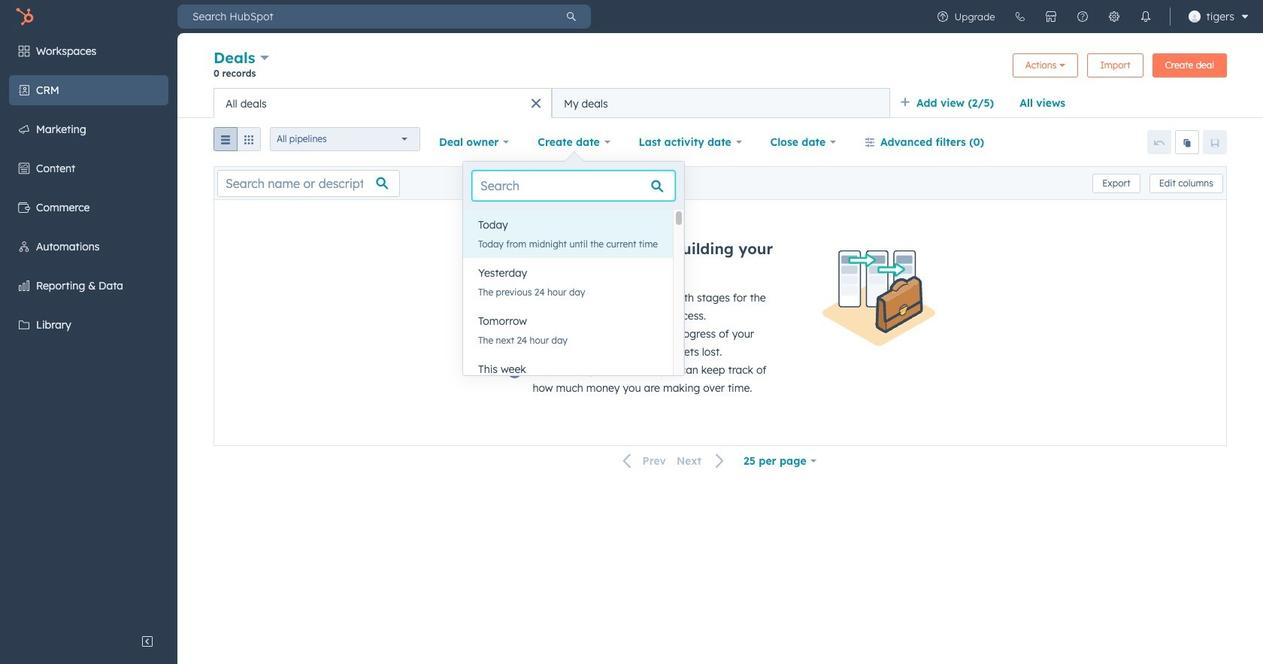 Task type: vqa. For each thing, say whether or not it's contained in the screenshot.
Search search box
yes



Task type: describe. For each thing, give the bounding box(es) containing it.
settings image
[[1108, 11, 1120, 23]]

Search HubSpot search field
[[177, 5, 552, 29]]

help image
[[1077, 11, 1089, 23]]

howard n/a image
[[1189, 11, 1201, 23]]



Task type: locate. For each thing, give the bounding box(es) containing it.
menu
[[927, 0, 1254, 33], [0, 33, 177, 626]]

1 horizontal spatial menu
[[927, 0, 1254, 33]]

0 horizontal spatial menu
[[0, 33, 177, 626]]

group
[[214, 127, 261, 157]]

Search name or description search field
[[217, 170, 400, 197]]

banner
[[214, 47, 1227, 88]]

notifications image
[[1140, 11, 1152, 23]]

list box
[[463, 210, 684, 402]]

marketplaces image
[[1045, 11, 1057, 23]]

Search search field
[[472, 171, 675, 201]]

pagination navigation
[[614, 451, 734, 471]]



